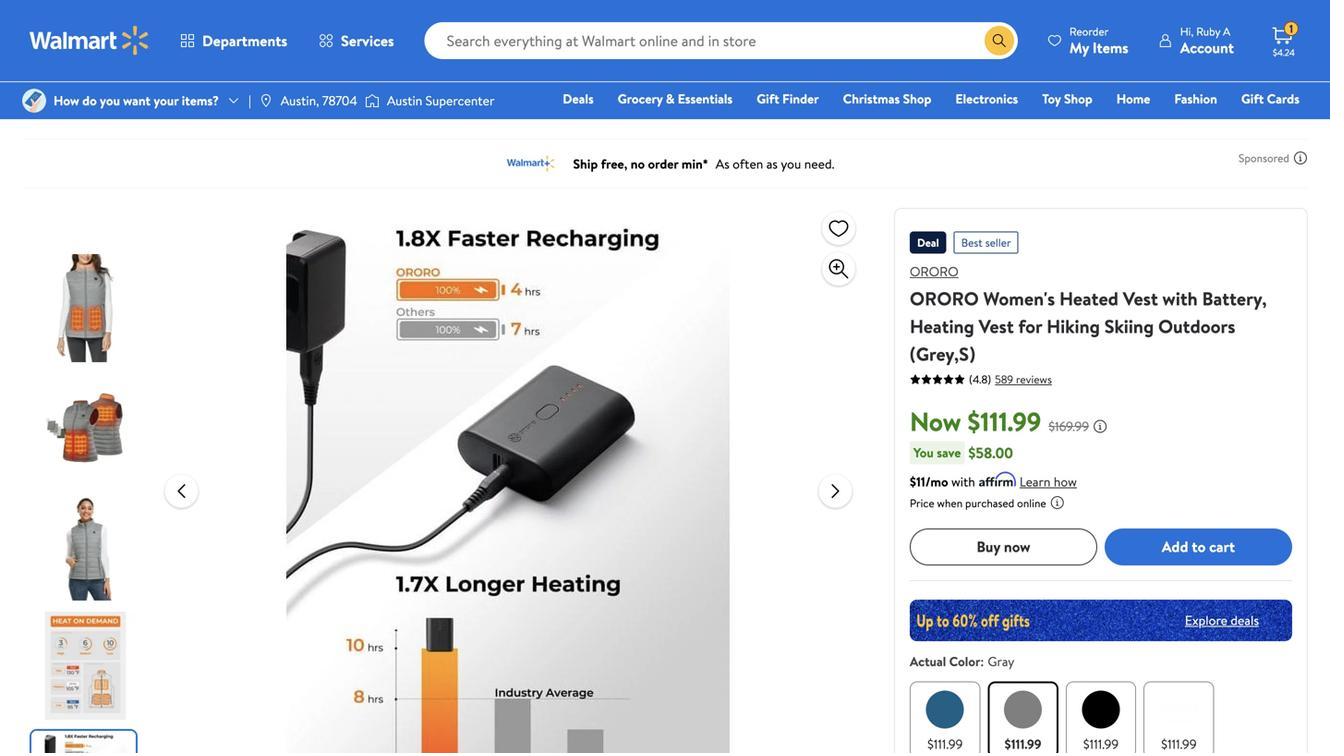 Task type: locate. For each thing, give the bounding box(es) containing it.
clothing / womens clothing / womens coats / womens vests
[[22, 97, 393, 115]]

0 vertical spatial vest
[[1123, 286, 1158, 311]]

one debit
[[1158, 115, 1221, 134]]

heating
[[910, 313, 975, 339]]

589 reviews link
[[992, 371, 1052, 387]]

explore deals
[[1185, 611, 1259, 629]]

finder
[[783, 90, 819, 108]]

vest up the skiing
[[1123, 286, 1158, 311]]

1 clothing from the left
[[22, 97, 70, 115]]

4 $111.99 button from the left
[[1144, 681, 1215, 753]]

gift left finder
[[757, 90, 780, 108]]

add to favorites list, ororo women's heated vest with battery, heating vest for hiking skiing outdoors (grey,s) image
[[828, 217, 850, 240]]

0 horizontal spatial vest
[[979, 313, 1014, 339]]

ororo down deal
[[910, 262, 959, 280]]

hi,
[[1181, 24, 1194, 39]]

deal
[[918, 235, 939, 250]]

ororo up "heating"
[[910, 286, 979, 311]]

1 horizontal spatial vest
[[1123, 286, 1158, 311]]

a
[[1223, 24, 1231, 39]]

0 horizontal spatial shop
[[903, 90, 932, 108]]

2 horizontal spatial womens
[[312, 97, 360, 115]]

search icon image
[[992, 33, 1007, 48]]

1 horizontal spatial  image
[[365, 91, 380, 110]]

with up when
[[952, 472, 976, 490]]

0 vertical spatial with
[[1163, 286, 1198, 311]]

0 horizontal spatial with
[[952, 472, 976, 490]]

/ left the you
[[78, 97, 83, 115]]

(4.8) 589 reviews
[[969, 371, 1052, 387]]

$111.99 button
[[910, 681, 981, 753], [988, 681, 1059, 753], [1066, 681, 1137, 753], [1144, 681, 1215, 753]]

1 vertical spatial vest
[[979, 313, 1014, 339]]

items
[[1093, 37, 1129, 58]]

buy now button
[[910, 528, 1098, 565]]

1 horizontal spatial shop
[[1064, 90, 1093, 108]]

 image left how
[[22, 89, 46, 113]]

3 womens from the left
[[312, 97, 360, 115]]

ororo women's heated vest with battery, heating vest for hiking skiing outdoors (grey,s) image
[[213, 208, 804, 753]]

how
[[1054, 472, 1077, 490]]

1 ororo from the top
[[910, 262, 959, 280]]

 image right 78704
[[365, 91, 380, 110]]

one debit link
[[1150, 115, 1229, 134]]

Walmart Site-Wide search field
[[425, 22, 1018, 59]]

heated
[[1060, 286, 1119, 311]]

3 / from the left
[[300, 97, 305, 115]]

with up outdoors
[[1163, 286, 1198, 311]]

with
[[1163, 286, 1198, 311], [952, 472, 976, 490]]

 image for how do you want your items?
[[22, 89, 46, 113]]

$4.24
[[1273, 46, 1295, 59]]

1 shop from the left
[[903, 90, 932, 108]]

3 $111.99 button from the left
[[1066, 681, 1137, 753]]

toy shop link
[[1034, 89, 1101, 109]]

womens
[[90, 97, 138, 115], [209, 97, 257, 115], [312, 97, 360, 115]]

now
[[1004, 536, 1031, 557]]

shop
[[903, 90, 932, 108], [1064, 90, 1093, 108]]

$11/mo
[[910, 472, 949, 490]]

gift inside gift cards registry
[[1242, 90, 1264, 108]]

0 horizontal spatial clothing
[[22, 97, 70, 115]]

coats
[[260, 97, 293, 115]]

1 horizontal spatial clothing
[[141, 97, 190, 115]]

shop right toy
[[1064, 90, 1093, 108]]

0 horizontal spatial womens
[[90, 97, 138, 115]]

gift finder
[[757, 90, 819, 108]]

2 horizontal spatial /
[[300, 97, 305, 115]]

589
[[995, 371, 1014, 387]]

2 gift from the left
[[1242, 90, 1264, 108]]

walmart+ link
[[1237, 115, 1308, 134]]

1 horizontal spatial with
[[1163, 286, 1198, 311]]

supercenter
[[426, 91, 495, 109]]

2 shop from the left
[[1064, 90, 1093, 108]]

 image
[[22, 89, 46, 113], [365, 91, 380, 110]]

ororo link
[[910, 262, 959, 280]]

78704
[[322, 91, 358, 109]]

gray
[[988, 652, 1015, 670]]

 image for austin supercenter
[[365, 91, 380, 110]]

battery,
[[1203, 286, 1267, 311]]

austin supercenter
[[387, 91, 495, 109]]

$11/mo with
[[910, 472, 976, 490]]

color
[[950, 652, 981, 670]]

previous media item image
[[170, 480, 193, 502]]

/ right the your
[[197, 97, 202, 115]]

vest
[[1123, 286, 1158, 311], [979, 313, 1014, 339]]

gift finder link
[[749, 89, 828, 109]]

/
[[78, 97, 83, 115], [197, 97, 202, 115], [300, 97, 305, 115]]

1 gift from the left
[[757, 90, 780, 108]]

with inside ororo ororo women's heated vest with battery, heating vest for hiking skiing outdoors (grey,s)
[[1163, 286, 1198, 311]]

ororo women's heated vest with battery, heating vest for hiking skiing outdoors (grey,s) - image 5 of 12 image
[[31, 731, 140, 753]]

shop right christmas
[[903, 90, 932, 108]]

$111.99
[[968, 403, 1042, 439], [928, 735, 963, 753], [1005, 735, 1042, 753], [1084, 735, 1119, 753], [1162, 735, 1197, 753]]

actual color list
[[906, 678, 1296, 753]]

learn more about strikethrough prices image
[[1093, 419, 1108, 434]]

|
[[249, 91, 251, 109]]

vest left for on the right top
[[979, 313, 1014, 339]]

0 vertical spatial ororo
[[910, 262, 959, 280]]

1 horizontal spatial womens
[[209, 97, 257, 115]]

ororo women's heated vest with battery, heating vest for hiking skiing outdoors (grey,s) - image 2 of 12 image
[[31, 373, 140, 481]]

purchased
[[966, 495, 1015, 511]]

ororo
[[910, 262, 959, 280], [910, 286, 979, 311]]

how
[[54, 91, 79, 109]]

1 horizontal spatial gift
[[1242, 90, 1264, 108]]

 image
[[259, 93, 273, 108]]

clothing
[[22, 97, 70, 115], [141, 97, 190, 115]]

vests
[[364, 97, 393, 115]]

departments button
[[164, 18, 303, 63]]

do
[[82, 91, 97, 109]]

hiking
[[1047, 313, 1100, 339]]

reviews
[[1016, 371, 1052, 387]]

1 horizontal spatial /
[[197, 97, 202, 115]]

2 $111.99 button from the left
[[988, 681, 1059, 753]]

debit
[[1189, 115, 1221, 134]]

shop for christmas shop
[[903, 90, 932, 108]]

departments
[[202, 30, 287, 51]]

ororo women's heated vest with battery, heating vest for hiking skiing outdoors (grey,s) - image 4 of 12 image
[[31, 612, 140, 720]]

womens coats link
[[209, 97, 293, 115]]

outdoors
[[1159, 313, 1236, 339]]

buy
[[977, 536, 1001, 557]]

best
[[962, 235, 983, 250]]

gift left cards
[[1242, 90, 1264, 108]]

0 horizontal spatial /
[[78, 97, 83, 115]]

1 $111.99 button from the left
[[910, 681, 981, 753]]

0 horizontal spatial  image
[[22, 89, 46, 113]]

/ right coats
[[300, 97, 305, 115]]

0 horizontal spatial gift
[[757, 90, 780, 108]]

toy
[[1043, 90, 1061, 108]]

1 vertical spatial ororo
[[910, 286, 979, 311]]

gift
[[757, 90, 780, 108], [1242, 90, 1264, 108]]

ad disclaimer and feedback image
[[1294, 151, 1308, 165]]

essentials
[[678, 90, 733, 108]]

ruby
[[1197, 24, 1221, 39]]



Task type: describe. For each thing, give the bounding box(es) containing it.
2 clothing from the left
[[141, 97, 190, 115]]

1 / from the left
[[78, 97, 83, 115]]

learn
[[1020, 472, 1051, 490]]

add
[[1162, 536, 1189, 557]]

home
[[1117, 90, 1151, 108]]

ororo women's heated vest with battery, heating vest for hiking skiing outdoors (grey,s) - image 1 of 12 image
[[31, 254, 140, 362]]

shop for toy shop
[[1064, 90, 1093, 108]]

$169.99
[[1049, 417, 1089, 435]]

one
[[1158, 115, 1186, 134]]

add to cart button
[[1105, 528, 1293, 565]]

price when purchased online
[[910, 495, 1047, 511]]

gift for cards
[[1242, 90, 1264, 108]]

1 womens from the left
[[90, 97, 138, 115]]

registry
[[1087, 115, 1134, 134]]

price
[[910, 495, 935, 511]]

reorder
[[1070, 24, 1109, 39]]

for
[[1019, 313, 1043, 339]]

hi, ruby a account
[[1181, 24, 1234, 58]]

best seller
[[962, 235, 1011, 250]]

electronics link
[[947, 89, 1027, 109]]

your
[[154, 91, 179, 109]]

gift cards registry
[[1087, 90, 1300, 134]]

ororo ororo women's heated vest with battery, heating vest for hiking skiing outdoors (grey,s)
[[910, 262, 1267, 367]]

next media item image
[[825, 480, 847, 502]]

now
[[910, 403, 962, 439]]

legal information image
[[1050, 495, 1065, 510]]

1 vertical spatial with
[[952, 472, 976, 490]]

$58.00
[[969, 442, 1014, 463]]

to
[[1192, 536, 1206, 557]]

cards
[[1267, 90, 1300, 108]]

seller
[[986, 235, 1011, 250]]

austin
[[387, 91, 423, 109]]

&
[[666, 90, 675, 108]]

electronics
[[956, 90, 1019, 108]]

how do you want your items?
[[54, 91, 219, 109]]

skiing
[[1105, 313, 1154, 339]]

you
[[914, 443, 934, 461]]

womens vests link
[[312, 97, 393, 115]]

austin,
[[281, 91, 319, 109]]

now $111.99
[[910, 403, 1042, 439]]

explore deals link
[[1178, 604, 1267, 637]]

you save $58.00
[[914, 442, 1014, 463]]

services
[[341, 30, 394, 51]]

ororo women's heated vest with battery, heating vest for hiking skiing outdoors (grey,s) - image 3 of 12 image
[[31, 492, 140, 601]]

christmas
[[843, 90, 900, 108]]

2 / from the left
[[197, 97, 202, 115]]

affirm image
[[979, 471, 1016, 486]]

actual
[[910, 652, 946, 670]]

fashion link
[[1166, 89, 1226, 109]]

2 ororo from the top
[[910, 286, 979, 311]]

when
[[937, 495, 963, 511]]

1
[[1290, 21, 1294, 37]]

explore
[[1185, 611, 1228, 629]]

add to cart
[[1162, 536, 1235, 557]]

up to sixty percent off deals. shop now. image
[[910, 599, 1293, 641]]

:
[[981, 652, 984, 670]]

women's
[[984, 286, 1055, 311]]

my
[[1070, 37, 1089, 58]]

buy now
[[977, 536, 1031, 557]]

grocery
[[618, 90, 663, 108]]

you
[[100, 91, 120, 109]]

gift for finder
[[757, 90, 780, 108]]

2 womens from the left
[[209, 97, 257, 115]]

walmart image
[[30, 26, 150, 55]]

grocery & essentials link
[[610, 89, 741, 109]]

walmart+
[[1245, 115, 1300, 134]]

home link
[[1109, 89, 1159, 109]]

items?
[[182, 91, 219, 109]]

christmas shop
[[843, 90, 932, 108]]

(grey,s)
[[910, 341, 976, 367]]

(4.8)
[[969, 371, 992, 387]]

christmas shop link
[[835, 89, 940, 109]]

account
[[1181, 37, 1234, 58]]

Search search field
[[425, 22, 1018, 59]]

clothing link
[[22, 97, 70, 115]]

save
[[937, 443, 961, 461]]

fashion
[[1175, 90, 1218, 108]]

deals link
[[555, 89, 602, 109]]

grocery & essentials
[[618, 90, 733, 108]]

want
[[123, 91, 151, 109]]

learn how
[[1020, 472, 1077, 490]]

deals
[[563, 90, 594, 108]]

actual color : gray
[[910, 652, 1015, 670]]

gift cards link
[[1233, 89, 1308, 109]]

registry link
[[1079, 115, 1143, 134]]

online
[[1017, 495, 1047, 511]]

deals
[[1231, 611, 1259, 629]]

services button
[[303, 18, 410, 63]]

zoom image modal image
[[828, 258, 850, 280]]



Task type: vqa. For each thing, say whether or not it's contained in the screenshot.
second 6 to 12 years from the right
no



